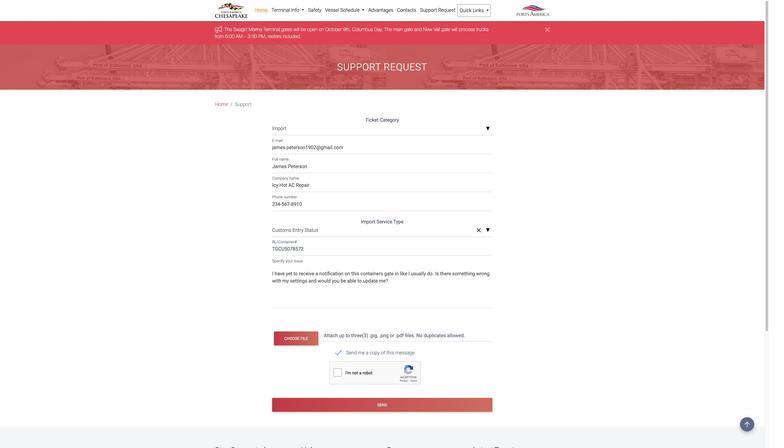 Task type: describe. For each thing, give the bounding box(es) containing it.
specify your issue
[[272, 259, 303, 263]]

6:00
[[225, 33, 235, 39]]

send
[[378, 403, 388, 407]]

number
[[284, 195, 297, 200]]

your
[[286, 259, 293, 263]]

1 vertical spatial support
[[338, 61, 382, 73]]

1 ▼ from the top
[[486, 126, 490, 131]]

pm,
[[259, 33, 267, 39]]

bl/container#
[[272, 240, 297, 244]]

terminal inside the seagirt marine terminal gates will be open on october 9th, columbus day. the main gate and new vail gate will process trucks from 6:00 am – 3:30 pm, reefers included.
[[264, 27, 280, 32]]

support request inside support request link
[[421, 7, 456, 13]]

type
[[394, 219, 404, 225]]

entry
[[293, 227, 304, 233]]

BL/Container# text field
[[272, 244, 493, 256]]

included.
[[283, 33, 301, 39]]

Specify your issue text field
[[272, 263, 493, 308]]

0 horizontal spatial request
[[384, 61, 428, 73]]

quick
[[460, 8, 472, 13]]

send button
[[272, 398, 493, 412]]

from
[[215, 33, 224, 39]]

on
[[319, 27, 324, 32]]

name for company name
[[290, 176, 299, 181]]

choose
[[285, 336, 300, 341]]

go to top image
[[741, 417, 755, 432]]

vail
[[434, 27, 441, 32]]

contacts link
[[396, 4, 419, 16]]

october
[[326, 27, 342, 32]]

1 vertical spatial support request
[[338, 61, 428, 73]]

import for import service type
[[361, 219, 376, 225]]

safety
[[308, 7, 322, 13]]

category
[[380, 117, 400, 123]]

vessel
[[326, 7, 339, 13]]

0 horizontal spatial home link
[[215, 101, 228, 108]]

home for the home link to the right
[[255, 7, 268, 13]]

ticket
[[366, 117, 379, 123]]

schedule
[[341, 7, 360, 13]]

the seagirt marine terminal gates will be open on october 9th, columbus day. the main gate and new vail gate will process trucks from 6:00 am – 3:30 pm, reefers included.
[[215, 27, 489, 39]]

e-mail
[[272, 138, 283, 143]]

process
[[459, 27, 475, 32]]

marine
[[249, 27, 263, 32]]

columbus
[[353, 27, 373, 32]]

quick links
[[460, 8, 486, 13]]

reefers
[[268, 33, 282, 39]]

company name
[[272, 176, 299, 181]]

full name
[[272, 157, 289, 162]]

file
[[301, 336, 308, 341]]

main
[[394, 27, 403, 32]]

terminal inside terminal info "link"
[[272, 7, 290, 13]]

company
[[272, 176, 289, 181]]

import service type
[[361, 219, 404, 225]]

Company name text field
[[272, 180, 493, 192]]

choose file
[[285, 336, 308, 341]]

be
[[301, 27, 306, 32]]

info
[[291, 7, 300, 13]]

send me a copy of this message
[[346, 350, 415, 356]]

seagirt
[[234, 27, 248, 32]]

a
[[366, 350, 369, 356]]

support request link
[[419, 4, 458, 16]]

–
[[244, 33, 247, 39]]

safety link
[[306, 4, 324, 16]]

and
[[415, 27, 422, 32]]

vessel schedule link
[[324, 4, 367, 16]]

new
[[424, 27, 433, 32]]

1 gate from the left
[[405, 27, 413, 32]]

Phone number text field
[[272, 199, 493, 211]]

day.
[[375, 27, 383, 32]]

terminal info link
[[270, 4, 306, 16]]

phone
[[272, 195, 283, 200]]

1 will from the left
[[294, 27, 300, 32]]

close image
[[546, 26, 550, 33]]

of
[[381, 350, 386, 356]]

2 ▼ from the top
[[486, 228, 490, 233]]

3:30
[[248, 33, 257, 39]]

open
[[308, 27, 318, 32]]



Task type: vqa. For each thing, say whether or not it's contained in the screenshot.
middle 'Support'
yes



Task type: locate. For each thing, give the bounding box(es) containing it.
the
[[225, 27, 232, 32], [385, 27, 392, 32]]

import left service
[[361, 219, 376, 225]]

home link
[[253, 4, 270, 16], [215, 101, 228, 108]]

status
[[305, 227, 319, 233]]

1 vertical spatial name
[[290, 176, 299, 181]]

gate right vail
[[442, 27, 451, 32]]

the right "day."
[[385, 27, 392, 32]]

1 horizontal spatial support
[[338, 61, 382, 73]]

import for import
[[272, 126, 287, 131]]

specify
[[272, 259, 285, 263]]

links
[[473, 8, 484, 13]]

vessel schedule
[[326, 7, 361, 13]]

0 vertical spatial home
[[255, 7, 268, 13]]

will left the be
[[294, 27, 300, 32]]

advantages
[[369, 7, 394, 13]]

mail
[[276, 138, 283, 143]]

name
[[279, 157, 289, 162], [290, 176, 299, 181]]

2 will from the left
[[452, 27, 458, 32]]

name for full name
[[279, 157, 289, 162]]

advantages link
[[367, 4, 396, 16]]

1 horizontal spatial gate
[[442, 27, 451, 32]]

import up mail
[[272, 126, 287, 131]]

the up 6:00
[[225, 27, 232, 32]]

▼
[[486, 126, 490, 131], [486, 228, 490, 233]]

the seagirt marine terminal gates will be open on october 9th, columbus day. the main gate and new vail gate will process trucks from 6:00 am – 3:30 pm, reefers included. link
[[215, 27, 489, 39]]

0 vertical spatial ▼
[[486, 126, 490, 131]]

0 vertical spatial name
[[279, 157, 289, 162]]

0 vertical spatial request
[[439, 7, 456, 13]]

1 horizontal spatial request
[[439, 7, 456, 13]]

the seagirt marine terminal gates will be open on october 9th, columbus day. the main gate and new vail gate will process trucks from 6:00 am – 3:30 pm, reefers included. alert
[[0, 21, 765, 44]]

1 horizontal spatial import
[[361, 219, 376, 225]]

1 vertical spatial home link
[[215, 101, 228, 108]]

am
[[236, 33, 243, 39]]

support request
[[421, 7, 456, 13], [338, 61, 428, 73]]

service
[[377, 219, 393, 225]]

0 horizontal spatial the
[[225, 27, 232, 32]]

terminal left info
[[272, 7, 290, 13]]

0 horizontal spatial gate
[[405, 27, 413, 32]]

0 horizontal spatial support
[[235, 102, 252, 107]]

import
[[272, 126, 287, 131], [361, 219, 376, 225]]

home
[[255, 7, 268, 13], [215, 102, 228, 107]]

full
[[272, 157, 278, 162]]

Full name text field
[[272, 162, 493, 173]]

terminal info
[[272, 7, 301, 13]]

trucks
[[477, 27, 489, 32]]

customs
[[272, 227, 292, 233]]

terminal
[[272, 7, 290, 13], [264, 27, 280, 32]]

name right company
[[290, 176, 299, 181]]

e-
[[272, 138, 276, 143]]

1 horizontal spatial name
[[290, 176, 299, 181]]

message
[[396, 350, 415, 356]]

gate left and
[[405, 27, 413, 32]]

0 horizontal spatial home
[[215, 102, 228, 107]]

will
[[294, 27, 300, 32], [452, 27, 458, 32]]

send
[[346, 350, 357, 356]]

1 the from the left
[[225, 27, 232, 32]]

name right full
[[279, 157, 289, 162]]

phone number
[[272, 195, 297, 200]]

support
[[421, 7, 437, 13], [338, 61, 382, 73], [235, 102, 252, 107]]

customs entry status
[[272, 227, 319, 233]]

1 vertical spatial import
[[361, 219, 376, 225]]

home for the left the home link
[[215, 102, 228, 107]]

quick links link
[[458, 4, 491, 17]]

0 vertical spatial import
[[272, 126, 287, 131]]

0 horizontal spatial will
[[294, 27, 300, 32]]

1 horizontal spatial home
[[255, 7, 268, 13]]

Attach up to three(3) .jpg, .png or .pdf files. No duplicates allowed. text field
[[324, 330, 494, 342]]

1 vertical spatial request
[[384, 61, 428, 73]]

request
[[439, 7, 456, 13], [384, 61, 428, 73]]

gate
[[405, 27, 413, 32], [442, 27, 451, 32]]

this
[[387, 350, 395, 356]]

ticket category
[[366, 117, 400, 123]]

will left the process
[[452, 27, 458, 32]]

0 horizontal spatial import
[[272, 126, 287, 131]]

1 vertical spatial ▼
[[486, 228, 490, 233]]

0 vertical spatial terminal
[[272, 7, 290, 13]]

2 horizontal spatial support
[[421, 7, 437, 13]]

issue
[[294, 259, 303, 263]]

E-mail email field
[[272, 143, 493, 154]]

9th,
[[343, 27, 351, 32]]

0 vertical spatial support
[[421, 7, 437, 13]]

2 gate from the left
[[442, 27, 451, 32]]

✕
[[477, 227, 481, 234]]

1 horizontal spatial the
[[385, 27, 392, 32]]

1 horizontal spatial will
[[452, 27, 458, 32]]

contacts
[[398, 7, 417, 13]]

me
[[358, 350, 365, 356]]

0 horizontal spatial name
[[279, 157, 289, 162]]

2 vertical spatial support
[[235, 102, 252, 107]]

1 vertical spatial home
[[215, 102, 228, 107]]

1 vertical spatial terminal
[[264, 27, 280, 32]]

1 horizontal spatial home link
[[253, 4, 270, 16]]

terminal up "reefers"
[[264, 27, 280, 32]]

0 vertical spatial home link
[[253, 4, 270, 16]]

0 vertical spatial support request
[[421, 7, 456, 13]]

gates
[[281, 27, 293, 32]]

2 the from the left
[[385, 27, 392, 32]]

copy
[[370, 350, 380, 356]]

bullhorn image
[[215, 26, 225, 33]]



